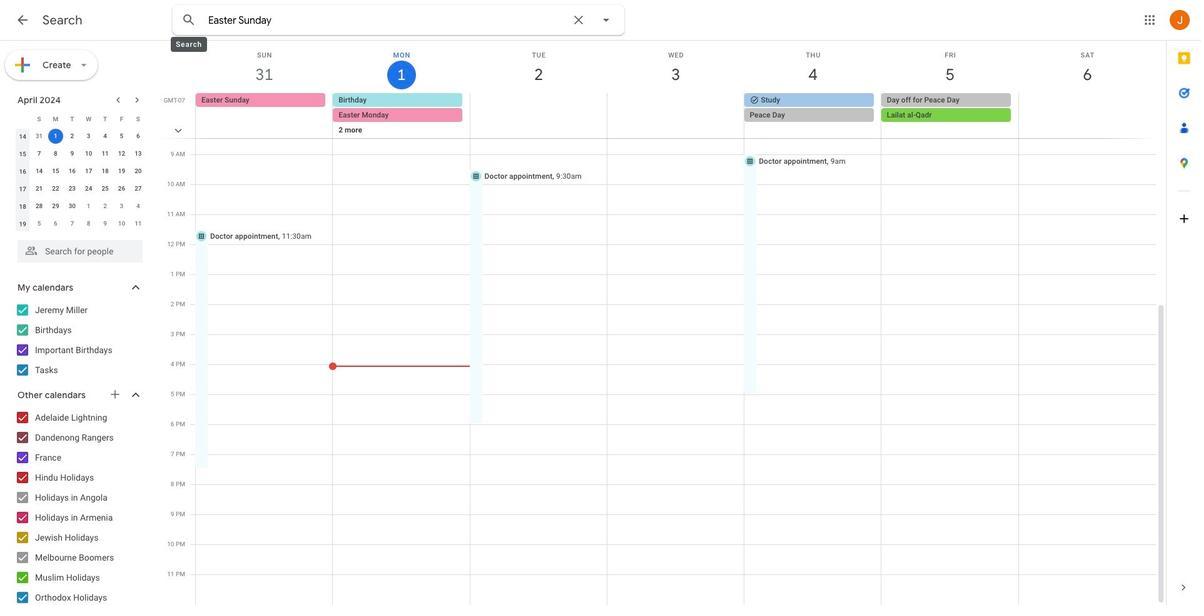 Task type: vqa. For each thing, say whether or not it's contained in the screenshot.
group containing Guest permissions
no



Task type: describe. For each thing, give the bounding box(es) containing it.
other calendars list
[[3, 408, 155, 606]]

cell inside april 2024 grid
[[47, 128, 64, 145]]

search image
[[176, 8, 201, 33]]

add other calendars image
[[109, 388, 121, 401]]

20 element
[[131, 164, 146, 179]]

column header inside april 2024 grid
[[14, 110, 31, 128]]

search options image
[[594, 8, 619, 33]]

11 element
[[98, 146, 113, 161]]

Search text field
[[208, 14, 564, 27]]

19 element
[[114, 164, 129, 179]]

row group inside april 2024 grid
[[14, 128, 146, 233]]

may 7 element
[[65, 216, 80, 231]]

14 element
[[32, 164, 47, 179]]

25 element
[[98, 181, 113, 196]]

28 element
[[32, 199, 47, 214]]

may 5 element
[[32, 216, 47, 231]]

30 element
[[65, 199, 80, 214]]

10 element
[[81, 146, 96, 161]]

16 element
[[65, 164, 80, 179]]

8 element
[[48, 146, 63, 161]]

may 8 element
[[81, 216, 96, 231]]

7 element
[[32, 146, 47, 161]]

may 9 element
[[98, 216, 113, 231]]

26 element
[[114, 181, 129, 196]]

clear search image
[[566, 8, 591, 33]]

march 31 element
[[32, 129, 47, 144]]

15 element
[[48, 164, 63, 179]]

may 1 element
[[81, 199, 96, 214]]

27 element
[[131, 181, 146, 196]]

Search for people text field
[[25, 240, 135, 263]]

18 element
[[98, 164, 113, 179]]

4 element
[[98, 129, 113, 144]]



Task type: locate. For each thing, give the bounding box(es) containing it.
2 element
[[65, 129, 80, 144]]

go back image
[[15, 13, 30, 28]]

1, today element
[[48, 129, 63, 144]]

may 3 element
[[114, 199, 129, 214]]

none search field search for people
[[0, 235, 155, 263]]

grid
[[160, 41, 1166, 606]]

3 element
[[81, 129, 96, 144]]

may 11 element
[[131, 216, 146, 231]]

may 10 element
[[114, 216, 129, 231]]

row
[[190, 93, 1166, 153], [14, 110, 146, 128], [14, 128, 146, 145], [14, 145, 146, 163], [14, 163, 146, 180], [14, 180, 146, 198], [14, 198, 146, 215], [14, 215, 146, 233]]

may 6 element
[[48, 216, 63, 231]]

9 element
[[65, 146, 80, 161]]

23 element
[[65, 181, 80, 196]]

None search field
[[173, 5, 624, 35], [0, 235, 155, 263], [173, 5, 624, 35]]

april 2024 grid
[[12, 110, 146, 233]]

12 element
[[114, 146, 129, 161]]

my calendars list
[[3, 300, 155, 380]]

6 element
[[131, 129, 146, 144]]

cell
[[333, 93, 470, 153], [470, 93, 607, 153], [607, 93, 744, 153], [744, 93, 881, 153], [881, 93, 1018, 153], [1018, 93, 1155, 153], [47, 128, 64, 145]]

5 element
[[114, 129, 129, 144]]

24 element
[[81, 181, 96, 196]]

may 4 element
[[131, 199, 146, 214]]

tab list
[[1167, 41, 1201, 571]]

heading
[[43, 13, 82, 28]]

may 2 element
[[98, 199, 113, 214]]

column header
[[14, 110, 31, 128]]

17 element
[[81, 164, 96, 179]]

29 element
[[48, 199, 63, 214]]

13 element
[[131, 146, 146, 161]]

22 element
[[48, 181, 63, 196]]

21 element
[[32, 181, 47, 196]]

row group
[[14, 128, 146, 233]]



